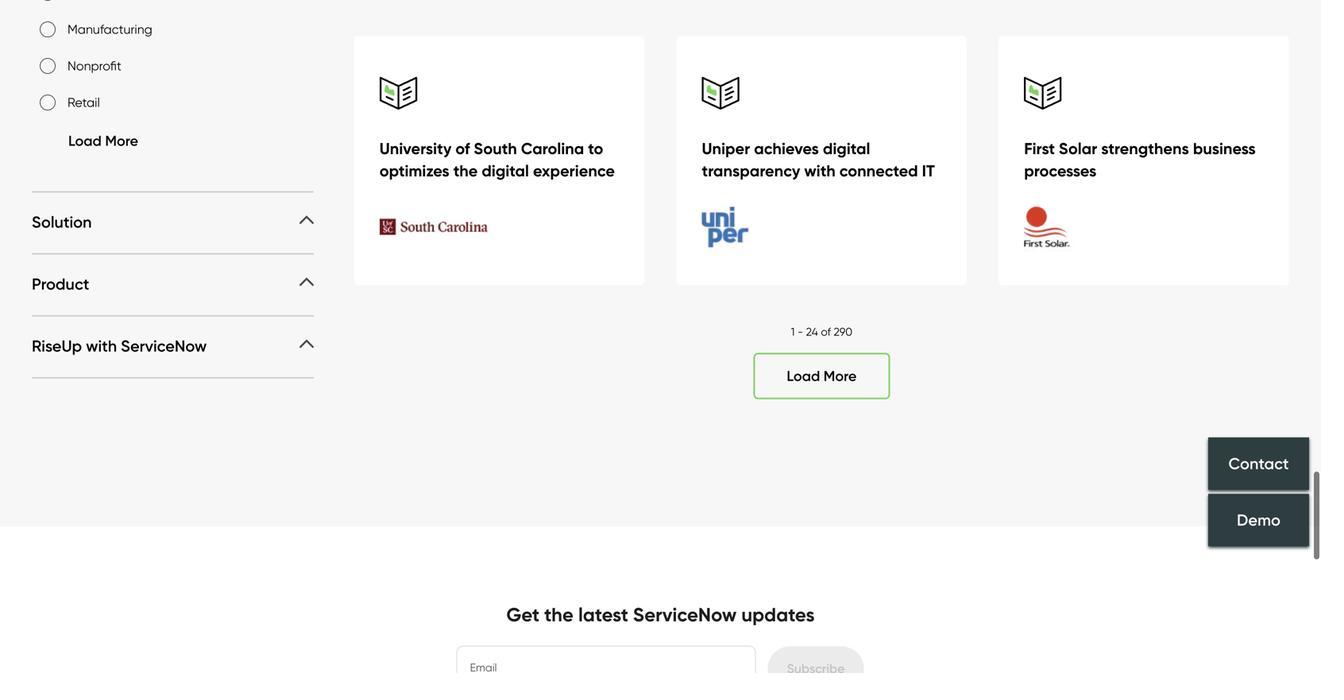 Task type: describe. For each thing, give the bounding box(es) containing it.
1 vertical spatial load more button
[[754, 353, 890, 399]]

first solar strengthens business processes
[[1024, 138, 1256, 181]]

optimizes
[[380, 161, 450, 181]]

manufacturing
[[68, 21, 152, 37]]

1 - 24 of 290
[[791, 325, 853, 338]]

university of south carolina image
[[380, 202, 499, 252]]

get the latest servicenow updates
[[507, 603, 815, 627]]

nonprofit option
[[40, 58, 56, 74]]

experience
[[533, 161, 615, 181]]

uniper
[[702, 138, 750, 158]]

Email text field
[[457, 646, 755, 673]]

nonprofit
[[68, 58, 121, 73]]

more for load more button to the top
[[105, 132, 138, 150]]

solar
[[1059, 138, 1098, 158]]

24
[[806, 325, 818, 338]]

290
[[834, 325, 853, 338]]

of inside university of south carolina to optimizes the digital experience
[[456, 138, 470, 158]]

solution button
[[32, 212, 314, 232]]

transparency
[[702, 161, 800, 181]]

1
[[791, 325, 795, 338]]

digital inside uniper achieves digital transparency with connected it
[[823, 138, 870, 158]]

university of south carolina to optimizes the digital experience
[[380, 138, 615, 181]]

load more for load more button to the top
[[68, 132, 138, 150]]

strengthens
[[1102, 138, 1189, 158]]

riseup with servicenow
[[32, 336, 207, 356]]

manufacturing option
[[40, 21, 56, 37]]

retail
[[68, 95, 100, 110]]

to
[[588, 138, 603, 158]]

latest
[[578, 603, 628, 627]]

uniper achieves digital transparency with connected it
[[702, 138, 935, 181]]

-
[[798, 325, 803, 338]]

processes
[[1024, 161, 1097, 181]]

load for load more button to the top
[[68, 132, 102, 150]]

solution
[[32, 212, 92, 232]]

with inside uniper achieves digital transparency with connected it
[[804, 161, 836, 181]]



Task type: locate. For each thing, give the bounding box(es) containing it.
with down achieves
[[804, 161, 836, 181]]

load more button down retail
[[40, 129, 138, 153]]

with inside popup button
[[86, 336, 117, 356]]

load down retail
[[68, 132, 102, 150]]

1 horizontal spatial load more
[[787, 367, 857, 385]]

load more button
[[40, 129, 138, 153], [754, 353, 890, 399]]

carolina
[[521, 138, 584, 158]]

1 vertical spatial with
[[86, 336, 117, 356]]

load more down 1 - 24 of 290
[[787, 367, 857, 385]]

of right 24
[[821, 325, 831, 338]]

1 horizontal spatial of
[[821, 325, 831, 338]]

0 vertical spatial load more button
[[40, 129, 138, 153]]

business
[[1193, 138, 1256, 158]]

of
[[456, 138, 470, 158], [821, 325, 831, 338]]

1 horizontal spatial more
[[824, 367, 857, 385]]

the right the get
[[544, 603, 574, 627]]

load
[[68, 132, 102, 150], [787, 367, 820, 385]]

load more button down 1 - 24 of 290
[[754, 353, 890, 399]]

the
[[453, 161, 478, 181], [544, 603, 574, 627]]

more for bottom load more button
[[824, 367, 857, 385]]

1 vertical spatial servicenow
[[633, 603, 737, 627]]

0 vertical spatial the
[[453, 161, 478, 181]]

load down -
[[787, 367, 820, 385]]

south
[[474, 138, 517, 158]]

0 horizontal spatial the
[[453, 161, 478, 181]]

0 horizontal spatial more
[[105, 132, 138, 150]]

servicenow inside popup button
[[121, 336, 207, 356]]

digital down the south
[[482, 161, 529, 181]]

retail option
[[40, 95, 56, 110]]

1 vertical spatial more
[[824, 367, 857, 385]]

the inside university of south carolina to optimizes the digital experience
[[453, 161, 478, 181]]

0 horizontal spatial servicenow
[[121, 336, 207, 356]]

0 vertical spatial digital
[[823, 138, 870, 158]]

1 vertical spatial the
[[544, 603, 574, 627]]

first solar – servicenow image
[[1024, 202, 1144, 252]]

0 horizontal spatial with
[[86, 336, 117, 356]]

0 horizontal spatial digital
[[482, 161, 529, 181]]

go to servicenow account image
[[1278, 22, 1298, 42]]

1 horizontal spatial digital
[[823, 138, 870, 158]]

0 vertical spatial load
[[68, 132, 102, 150]]

riseup
[[32, 336, 82, 356]]

1 vertical spatial of
[[821, 325, 831, 338]]

digital inside university of south carolina to optimizes the digital experience
[[482, 161, 529, 181]]

1 horizontal spatial servicenow
[[633, 603, 737, 627]]

riseup with servicenow button
[[32, 336, 314, 356]]

with right the riseup
[[86, 336, 117, 356]]

0 horizontal spatial load more button
[[40, 129, 138, 153]]

connected
[[840, 161, 918, 181]]

it
[[922, 161, 935, 181]]

0 horizontal spatial load more
[[68, 132, 138, 150]]

0 vertical spatial with
[[804, 161, 836, 181]]

more
[[105, 132, 138, 150], [824, 367, 857, 385]]

1 horizontal spatial with
[[804, 161, 836, 181]]

first
[[1024, 138, 1055, 158]]

1 vertical spatial digital
[[482, 161, 529, 181]]

the down the south
[[453, 161, 478, 181]]

0 vertical spatial of
[[456, 138, 470, 158]]

servicenow
[[121, 336, 207, 356], [633, 603, 737, 627]]

0 vertical spatial servicenow
[[121, 336, 207, 356]]

1 horizontal spatial load more button
[[754, 353, 890, 399]]

updates
[[742, 603, 815, 627]]

1 vertical spatial load more
[[787, 367, 857, 385]]

1 vertical spatial load
[[787, 367, 820, 385]]

uniper image
[[702, 202, 821, 252]]

0 horizontal spatial load
[[68, 132, 102, 150]]

product
[[32, 274, 89, 294]]

1 horizontal spatial load
[[787, 367, 820, 385]]

achieves
[[754, 138, 819, 158]]

digital up connected
[[823, 138, 870, 158]]

1 horizontal spatial the
[[544, 603, 574, 627]]

get
[[507, 603, 540, 627]]

digital
[[823, 138, 870, 158], [482, 161, 529, 181]]

load for bottom load more button
[[787, 367, 820, 385]]

university
[[380, 138, 452, 158]]

with
[[804, 161, 836, 181], [86, 336, 117, 356]]

load more down retail
[[68, 132, 138, 150]]

0 horizontal spatial of
[[456, 138, 470, 158]]

load more
[[68, 132, 138, 150], [787, 367, 857, 385]]

0 vertical spatial more
[[105, 132, 138, 150]]

product button
[[32, 274, 314, 294]]

load more for bottom load more button
[[787, 367, 857, 385]]

of left the south
[[456, 138, 470, 158]]

0 vertical spatial load more
[[68, 132, 138, 150]]



Task type: vqa. For each thing, say whether or not it's contained in the screenshot.
Hr Service Delivery link
no



